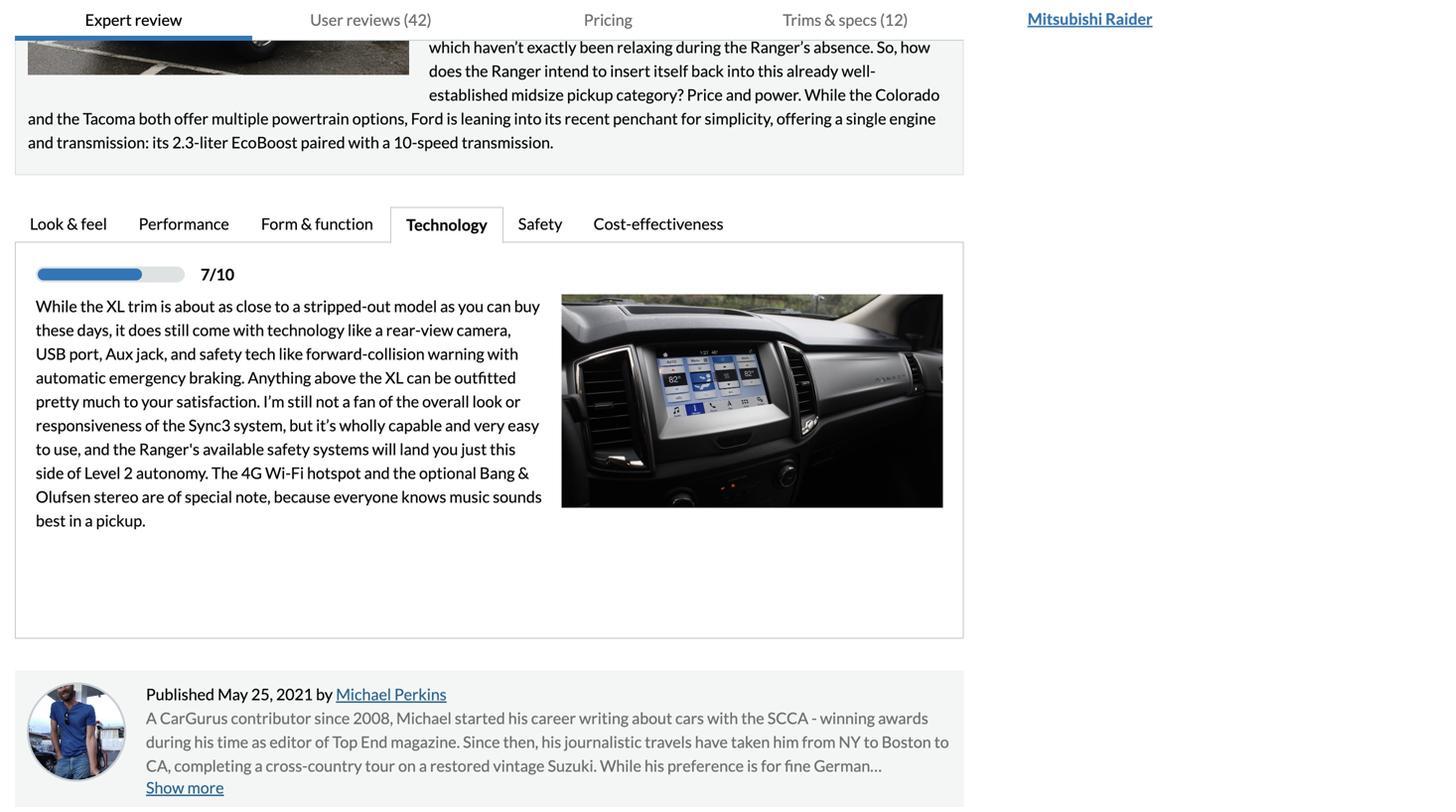 Task type: describe. For each thing, give the bounding box(es) containing it.
much
[[82, 392, 121, 411]]

easy
[[508, 416, 539, 435]]

/
[[210, 265, 216, 284]]

michael perkins link
[[336, 685, 447, 705]]

of left top at bottom
[[315, 733, 329, 752]]

0 horizontal spatial -
[[235, 781, 240, 800]]

above
[[314, 368, 356, 388]]

cross-
[[266, 757, 308, 776]]

to right ny
[[864, 733, 879, 752]]

country
[[308, 757, 362, 776]]

end
[[361, 733, 388, 752]]

1 horizontal spatial can
[[487, 297, 511, 316]]

outfitted
[[455, 368, 516, 388]]

perkins
[[395, 685, 447, 705]]

a
[[146, 709, 157, 728]]

expert review tab
[[15, 0, 252, 41]]

scca
[[768, 709, 809, 728]]

contributor
[[231, 709, 311, 728]]

the down afford
[[520, 804, 543, 808]]

does
[[128, 321, 161, 340]]

10
[[216, 265, 235, 284]]

boston
[[882, 733, 932, 752]]

rear-
[[386, 321, 421, 340]]

him
[[773, 733, 799, 752]]

1 vertical spatial still
[[288, 392, 313, 411]]

it's
[[316, 416, 336, 435]]

raider
[[1106, 9, 1153, 29]]

to left "use,"
[[36, 440, 51, 459]]

around
[[806, 781, 856, 800]]

technology
[[267, 321, 345, 340]]

mitsubishi raider
[[1028, 9, 1153, 29]]

view
[[421, 321, 454, 340]]

wi-
[[265, 464, 291, 483]]

optional
[[419, 464, 477, 483]]

editor
[[270, 733, 312, 752]]

corvette
[[232, 804, 295, 808]]

cost-
[[594, 214, 632, 234]]

tab list containing expert review
[[15, 0, 964, 41]]

of right side
[[67, 464, 81, 483]]

the down cross-
[[272, 781, 295, 800]]

1 horizontal spatial with
[[488, 344, 519, 364]]

come
[[193, 321, 230, 340]]

to right close
[[275, 297, 290, 316]]

will
[[372, 440, 397, 459]]

ny
[[839, 733, 861, 752]]

2019 ford ranger test drive review summaryimage image
[[28, 0, 409, 75]]

tab panel containing 7
[[15, 242, 964, 639]]

warning
[[428, 344, 485, 364]]

& for trims
[[825, 10, 836, 29]]

form
[[261, 214, 298, 234]]

of right fan
[[379, 392, 393, 411]]

highway,
[[441, 804, 501, 808]]

(12)
[[880, 10, 908, 29]]

father's
[[652, 804, 705, 808]]

a left pickup.
[[85, 511, 93, 531]]

trim
[[128, 297, 157, 316]]

buy
[[514, 297, 540, 316]]

extra
[[299, 781, 335, 800]]

about inside "a cargurus contributor since 2008, michael started his career writing about cars with the scca - winning awards during his time as editor of top end magazine. since then, his journalistic travels have taken him from ny to boston to ca, completing a cross-country tour on a restored vintage suzuki. while his preference is for fine german automobiles - and the extra leg room they so often afford - his first automobile memories center around impromptu mustang vs. corvette races down the local highway, in the backseat of his father's latest acquisition."
[[632, 709, 673, 728]]

winning
[[820, 709, 875, 728]]

a cargurus contributor since 2008, michael started his career writing about cars with the scca - winning awards during his time as editor of top end magazine. since then, his journalistic travels have taken him from ny to boston to ca, completing a cross-country tour on a restored vintage suzuki. while his preference is for fine german automobiles - and the extra leg room they so often afford - his first automobile memories center around impromptu mustang vs. corvette races down the local highway, in the backseat of his father's latest acquisition.
[[146, 709, 949, 808]]

cost-effectiveness tab
[[579, 207, 742, 244]]

the up capable
[[396, 392, 419, 411]]

a left fan
[[342, 392, 351, 411]]

acquisition.
[[750, 804, 830, 808]]

room
[[361, 781, 398, 800]]

cost-effectiveness
[[594, 214, 724, 234]]

since
[[463, 733, 500, 752]]

since
[[314, 709, 350, 728]]

everyone
[[334, 487, 398, 507]]

sounds
[[493, 487, 542, 507]]

i'm
[[263, 392, 285, 411]]

his up then,
[[508, 709, 528, 728]]

form & function tab
[[246, 207, 391, 244]]

be
[[434, 368, 451, 388]]

about inside while the xl trim is about as close to a stripped-out model as you can buy these days, it does still come with technology like a rear-view camera, usb port, aux jack, and safety tech like forward-collision warning with automatic emergency braking. anything above the xl can be outfitted pretty much to your satisfaction. i'm still not a fan of the overall look or responsiveness of the sync3 system, but it's wholly capable and very easy to use, and the ranger's available safety systems will land you just this side of level 2 autonomy. the 4g wi-fi hotspot and the optional bang & olufsen stereo are of special note, because everyone knows music sounds best in a pickup.
[[175, 297, 215, 316]]

anything
[[248, 368, 311, 388]]

fine
[[785, 757, 811, 776]]

leg
[[338, 781, 358, 800]]

0 vertical spatial with
[[233, 321, 264, 340]]

expert review
[[85, 10, 182, 29]]

during
[[146, 733, 191, 752]]

out
[[367, 297, 391, 316]]

technology
[[407, 215, 488, 235]]

and down "overall"
[[445, 416, 471, 435]]

his down career
[[542, 733, 562, 752]]

2 horizontal spatial -
[[812, 709, 817, 728]]

performance
[[139, 214, 229, 234]]

races
[[298, 804, 334, 808]]

safety
[[518, 214, 563, 234]]

wholly
[[339, 416, 386, 435]]

stripped-
[[304, 297, 367, 316]]

to right boston
[[935, 733, 949, 752]]

0 vertical spatial like
[[348, 321, 372, 340]]

for
[[761, 757, 782, 776]]

effectiveness
[[632, 214, 724, 234]]

mitsubishi
[[1028, 9, 1103, 29]]

7 / 10
[[201, 265, 235, 284]]

1 horizontal spatial safety
[[267, 440, 310, 459]]

2008,
[[353, 709, 393, 728]]

pricing
[[584, 10, 633, 29]]

show
[[146, 779, 184, 798]]

cargurus
[[160, 709, 228, 728]]

4g
[[241, 464, 262, 483]]



Task type: locate. For each thing, give the bounding box(es) containing it.
0 horizontal spatial like
[[279, 344, 303, 364]]

2 tab list from the top
[[15, 207, 964, 244]]

xl down collision
[[385, 368, 404, 388]]

automobile
[[603, 781, 682, 800]]

system,
[[234, 416, 286, 435]]

1 vertical spatial you
[[433, 440, 458, 459]]

0 horizontal spatial can
[[407, 368, 431, 388]]

about up travels
[[632, 709, 673, 728]]

memories
[[685, 781, 754, 800]]

like
[[348, 321, 372, 340], [279, 344, 303, 364]]

vs.
[[210, 804, 229, 808]]

user
[[310, 10, 343, 29]]

while down journalistic
[[600, 757, 642, 776]]

1 horizontal spatial -
[[541, 781, 546, 800]]

restored
[[430, 757, 490, 776]]

his up automobile
[[645, 757, 665, 776]]

model
[[394, 297, 437, 316]]

2 vertical spatial with
[[708, 709, 739, 728]]

1 vertical spatial while
[[600, 757, 642, 776]]

expert
[[85, 10, 132, 29]]

of
[[379, 392, 393, 411], [145, 416, 159, 435], [67, 464, 81, 483], [168, 487, 182, 507], [315, 733, 329, 752], [611, 804, 626, 808]]

but
[[289, 416, 313, 435]]

0 horizontal spatial with
[[233, 321, 264, 340]]

this
[[490, 440, 516, 459]]

pricing tab
[[490, 0, 727, 41]]

& left feel
[[67, 214, 78, 234]]

like up "anything"
[[279, 344, 303, 364]]

user reviews (42) tab
[[252, 0, 490, 41]]

0 horizontal spatial while
[[36, 297, 77, 316]]

2 horizontal spatial as
[[440, 297, 455, 316]]

in inside while the xl trim is about as close to a stripped-out model as you can buy these days, it does still come with technology like a rear-view camera, usb port, aux jack, and safety tech like forward-collision warning with automatic emergency braking. anything above the xl can be outfitted pretty much to your satisfaction. i'm still not a fan of the overall look or responsiveness of the sync3 system, but it's wholly capable and very easy to use, and the ranger's available safety systems will land you just this side of level 2 autonomy. the 4g wi-fi hotspot and the optional bang & olufsen stereo are of special note, because everyone knows music sounds best in a pickup.
[[69, 511, 82, 531]]

performance tab
[[124, 207, 246, 244]]

collision
[[368, 344, 425, 364]]

safety up the fi
[[267, 440, 310, 459]]

& up sounds
[[518, 464, 529, 483]]

mustang
[[146, 804, 207, 808]]

just
[[461, 440, 487, 459]]

while inside "a cargurus contributor since 2008, michael started his career writing about cars with the scca - winning awards during his time as editor of top end magazine. since then, his journalistic travels have taken him from ny to boston to ca, completing a cross-country tour on a restored vintage suzuki. while his preference is for fine german automobiles - and the extra leg room they so often afford - his first automobile memories center around impromptu mustang vs. corvette races down the local highway, in the backseat of his father's latest acquisition."
[[600, 757, 642, 776]]

1 vertical spatial with
[[488, 344, 519, 364]]

his down automobile
[[629, 804, 648, 808]]

local
[[405, 804, 438, 808]]

0 horizontal spatial michael
[[336, 685, 391, 705]]

0 vertical spatial tab list
[[15, 0, 964, 41]]

& inside while the xl trim is about as close to a stripped-out model as you can buy these days, it does still come with technology like a rear-view camera, usb port, aux jack, and safety tech like forward-collision warning with automatic emergency braking. anything above the xl can be outfitted pretty much to your satisfaction. i'm still not a fan of the overall look or responsiveness of the sync3 system, but it's wholly capable and very easy to use, and the ranger's available safety systems will land you just this side of level 2 autonomy. the 4g wi-fi hotspot and the optional bang & olufsen stereo are of special note, because everyone knows music sounds best in a pickup.
[[518, 464, 529, 483]]

trims & specs (12)
[[783, 10, 908, 29]]

michael inside "a cargurus contributor since 2008, michael started his career writing about cars with the scca - winning awards during his time as editor of top end magazine. since then, his journalistic travels have taken him from ny to boston to ca, completing a cross-country tour on a restored vintage suzuki. while his preference is for fine german automobiles - and the extra leg room they so often afford - his first automobile memories center around impromptu mustang vs. corvette races down the local highway, in the backseat of his father's latest acquisition."
[[396, 709, 452, 728]]

in inside "a cargurus contributor since 2008, michael started his career writing about cars with the scca - winning awards during his time as editor of top end magazine. since then, his journalistic travels have taken him from ny to boston to ca, completing a cross-country tour on a restored vintage suzuki. while his preference is for fine german automobiles - and the extra leg room they so often afford - his first automobile memories center around impromptu mustang vs. corvette races down the local highway, in the backseat of his father's latest acquisition."
[[504, 804, 517, 808]]

a right 'on'
[[419, 757, 427, 776]]

- right afford
[[541, 781, 546, 800]]

0 vertical spatial about
[[175, 297, 215, 316]]

reviews
[[347, 10, 401, 29]]

can left be
[[407, 368, 431, 388]]

a down out
[[375, 321, 383, 340]]

1 vertical spatial michael
[[396, 709, 452, 728]]

while up these
[[36, 297, 77, 316]]

and down will on the bottom of the page
[[364, 464, 390, 483]]

0 vertical spatial safety
[[199, 344, 242, 364]]

with up have
[[708, 709, 739, 728]]

0 vertical spatial is
[[160, 297, 171, 316]]

the up the taken
[[742, 709, 765, 728]]

a left cross-
[[255, 757, 263, 776]]

special
[[185, 487, 232, 507]]

and inside "a cargurus contributor since 2008, michael started his career writing about cars with the scca - winning awards during his time as editor of top end magazine. since then, his journalistic travels have taken him from ny to boston to ca, completing a cross-country tour on a restored vintage suzuki. while his preference is for fine german automobiles - and the extra leg room they so often afford - his first automobile memories center around impromptu mustang vs. corvette races down the local highway, in the backseat of his father's latest acquisition."
[[244, 781, 269, 800]]

2
[[124, 464, 133, 483]]

1 vertical spatial in
[[504, 804, 517, 808]]

on
[[398, 757, 416, 776]]

1 horizontal spatial while
[[600, 757, 642, 776]]

very
[[474, 416, 505, 435]]

with up outfitted
[[488, 344, 519, 364]]

& right form
[[301, 214, 312, 234]]

0 vertical spatial you
[[458, 297, 484, 316]]

about up "come"
[[175, 297, 215, 316]]

form & function
[[261, 214, 373, 234]]

the up the 2
[[113, 440, 136, 459]]

top
[[332, 733, 358, 752]]

is inside while the xl trim is about as close to a stripped-out model as you can buy these days, it does still come with technology like a rear-view camera, usb port, aux jack, and safety tech like forward-collision warning with automatic emergency braking. anything above the xl can be outfitted pretty much to your satisfaction. i'm still not a fan of the overall look or responsiveness of the sync3 system, but it's wholly capable and very easy to use, and the ranger's available safety systems will land you just this side of level 2 autonomy. the 4g wi-fi hotspot and the optional bang & olufsen stereo are of special note, because everyone knows music sounds best in a pickup.
[[160, 297, 171, 316]]

forward-
[[306, 344, 368, 364]]

a up technology
[[293, 297, 301, 316]]

braking.
[[189, 368, 245, 388]]

0 vertical spatial in
[[69, 511, 82, 531]]

or
[[506, 392, 521, 411]]

impromptu
[[859, 781, 936, 800]]

1 vertical spatial is
[[747, 757, 758, 776]]

user reviews (42)
[[310, 10, 432, 29]]

0 vertical spatial while
[[36, 297, 77, 316]]

writing
[[579, 709, 629, 728]]

the up ranger's
[[162, 416, 185, 435]]

0 horizontal spatial in
[[69, 511, 82, 531]]

while inside while the xl trim is about as close to a stripped-out model as you can buy these days, it does still come with technology like a rear-view camera, usb port, aux jack, and safety tech like forward-collision warning with automatic emergency braking. anything above the xl can be outfitted pretty much to your satisfaction. i'm still not a fan of the overall look or responsiveness of the sync3 system, but it's wholly capable and very easy to use, and the ranger's available safety systems will land you just this side of level 2 autonomy. the 4g wi-fi hotspot and the optional bang & olufsen stereo are of special note, because everyone knows music sounds best in a pickup.
[[36, 297, 77, 316]]

xl up it
[[107, 297, 125, 316]]

taken
[[731, 733, 770, 752]]

hotspot
[[307, 464, 361, 483]]

the up days,
[[80, 297, 103, 316]]

not
[[316, 392, 339, 411]]

with inside "a cargurus contributor since 2008, michael started his career writing about cars with the scca - winning awards during his time as editor of top end magazine. since then, his journalistic travels have taken him from ny to boston to ca, completing a cross-country tour on a restored vintage suzuki. while his preference is for fine german automobiles - and the extra leg room they so often afford - his first automobile memories center around impromptu mustang vs. corvette races down the local highway, in the backseat of his father's latest acquisition."
[[708, 709, 739, 728]]

and up corvette on the left of the page
[[244, 781, 269, 800]]

fi
[[291, 464, 304, 483]]

1 horizontal spatial like
[[348, 321, 372, 340]]

2019 ford ranger test drive review techlevelimage image
[[562, 295, 944, 508]]

1 vertical spatial can
[[407, 368, 431, 388]]

while
[[36, 297, 77, 316], [600, 757, 642, 776]]

0 horizontal spatial still
[[164, 321, 189, 340]]

1 horizontal spatial still
[[288, 392, 313, 411]]

about
[[175, 297, 215, 316], [632, 709, 673, 728]]

1 horizontal spatial in
[[504, 804, 517, 808]]

started
[[455, 709, 505, 728]]

michael for started
[[396, 709, 452, 728]]

the
[[212, 464, 238, 483]]

can left buy
[[487, 297, 511, 316]]

0 vertical spatial xl
[[107, 297, 125, 316]]

ranger's
[[139, 440, 200, 459]]

still up but
[[288, 392, 313, 411]]

0 horizontal spatial about
[[175, 297, 215, 316]]

capable
[[389, 416, 442, 435]]

look
[[30, 214, 64, 234]]

still right does
[[164, 321, 189, 340]]

1 vertical spatial tab list
[[15, 207, 964, 244]]

as inside "a cargurus contributor since 2008, michael started his career writing about cars with the scca - winning awards during his time as editor of top end magazine. since then, his journalistic travels have taken him from ny to boston to ca, completing a cross-country tour on a restored vintage suzuki. while his preference is for fine german automobiles - and the extra leg room they so often afford - his first automobile memories center around impromptu mustang vs. corvette races down the local highway, in the backseat of his father's latest acquisition."
[[252, 733, 267, 752]]

0 vertical spatial can
[[487, 297, 511, 316]]

technology tab
[[391, 207, 504, 244]]

1 vertical spatial like
[[279, 344, 303, 364]]

and up the level
[[84, 440, 110, 459]]

1 horizontal spatial as
[[252, 733, 267, 752]]

the down land
[[393, 464, 416, 483]]

feel
[[81, 214, 107, 234]]

in right best
[[69, 511, 82, 531]]

to left your
[[124, 392, 138, 411]]

0 vertical spatial michael
[[336, 685, 391, 705]]

michael up 2008,
[[336, 685, 391, 705]]

are
[[142, 487, 164, 507]]

0 horizontal spatial safety
[[199, 344, 242, 364]]

1 tab list from the top
[[15, 0, 964, 41]]

in down afford
[[504, 804, 517, 808]]

michael perkins automotive journalist image
[[27, 683, 126, 783]]

they
[[401, 781, 432, 800]]

as up view
[[440, 297, 455, 316]]

because
[[274, 487, 331, 507]]

safety up braking.
[[199, 344, 242, 364]]

tab panel
[[15, 242, 964, 639]]

jack,
[[136, 344, 167, 364]]

awards
[[878, 709, 929, 728]]

is inside "a cargurus contributor since 2008, michael started his career writing about cars with the scca - winning awards during his time as editor of top end magazine. since then, his journalistic travels have taken him from ny to boston to ca, completing a cross-country tour on a restored vintage suzuki. while his preference is for fine german automobiles - and the extra leg room they so often afford - his first automobile memories center around impromptu mustang vs. corvette races down the local highway, in the backseat of his father's latest acquisition."
[[747, 757, 758, 776]]

satisfaction.
[[176, 392, 260, 411]]

a
[[293, 297, 301, 316], [375, 321, 383, 340], [342, 392, 351, 411], [85, 511, 93, 531], [255, 757, 263, 776], [419, 757, 427, 776]]

7
[[201, 265, 210, 284]]

1 horizontal spatial xl
[[385, 368, 404, 388]]

0 vertical spatial still
[[164, 321, 189, 340]]

olufsen
[[36, 487, 91, 507]]

function
[[315, 214, 373, 234]]

like down out
[[348, 321, 372, 340]]

it
[[115, 321, 125, 340]]

of right "are"
[[168, 487, 182, 507]]

0 horizontal spatial xl
[[107, 297, 125, 316]]

preference
[[668, 757, 744, 776]]

you up 'optional'
[[433, 440, 458, 459]]

safety
[[199, 344, 242, 364], [267, 440, 310, 459]]

- up corvette on the left of the page
[[235, 781, 240, 800]]

xl
[[107, 297, 125, 316], [385, 368, 404, 388]]

(42)
[[404, 10, 432, 29]]

tab list containing look & feel
[[15, 207, 964, 244]]

as up "come"
[[218, 297, 233, 316]]

the down room
[[379, 804, 402, 808]]

of down automobile
[[611, 804, 626, 808]]

journalistic
[[565, 733, 642, 752]]

with down close
[[233, 321, 264, 340]]

automobiles
[[146, 781, 232, 800]]

of down your
[[145, 416, 159, 435]]

trims & specs (12) tab
[[727, 0, 964, 41]]

pickup.
[[96, 511, 146, 531]]

2021
[[276, 685, 313, 705]]

is right trim
[[160, 297, 171, 316]]

aux
[[106, 344, 133, 364]]

as
[[218, 297, 233, 316], [440, 297, 455, 316], [252, 733, 267, 752]]

& left specs
[[825, 10, 836, 29]]

down
[[337, 804, 376, 808]]

published may 25, 2021 by michael perkins
[[146, 685, 447, 705]]

from
[[802, 733, 836, 752]]

0 horizontal spatial is
[[160, 297, 171, 316]]

1 horizontal spatial about
[[632, 709, 673, 728]]

best
[[36, 511, 66, 531]]

review
[[135, 10, 182, 29]]

specs
[[839, 10, 877, 29]]

so
[[435, 781, 451, 800]]

1 vertical spatial safety
[[267, 440, 310, 459]]

0 horizontal spatial as
[[218, 297, 233, 316]]

michael for perkins
[[336, 685, 391, 705]]

1 vertical spatial xl
[[385, 368, 404, 388]]

first
[[572, 781, 600, 800]]

you up the camera,
[[458, 297, 484, 316]]

look & feel tab
[[15, 207, 124, 244]]

center
[[757, 781, 803, 800]]

1 horizontal spatial is
[[747, 757, 758, 776]]

and right jack,
[[171, 344, 196, 364]]

fan
[[354, 392, 376, 411]]

- up the from on the bottom right of page
[[812, 709, 817, 728]]

his up backseat
[[549, 781, 569, 800]]

1 horizontal spatial michael
[[396, 709, 452, 728]]

safety tab
[[504, 207, 579, 244]]

stereo
[[94, 487, 139, 507]]

2 horizontal spatial with
[[708, 709, 739, 728]]

is left for
[[747, 757, 758, 776]]

tab list
[[15, 0, 964, 41], [15, 207, 964, 244]]

cars
[[676, 709, 704, 728]]

while the xl trim is about as close to a stripped-out model as you can buy these days, it does still come with technology like a rear-view camera, usb port, aux jack, and safety tech like forward-collision warning with automatic emergency braking. anything above the xl can be outfitted pretty much to your satisfaction. i'm still not a fan of the overall look or responsiveness of the sync3 system, but it's wholly capable and very easy to use, and the ranger's available safety systems will land you just this side of level 2 autonomy. the 4g wi-fi hotspot and the optional bang & olufsen stereo are of special note, because everyone knows music sounds best in a pickup.
[[36, 297, 542, 531]]

& for form
[[301, 214, 312, 234]]

michael up the magazine.
[[396, 709, 452, 728]]

german
[[814, 757, 871, 776]]

& for look
[[67, 214, 78, 234]]

his up the completing
[[194, 733, 214, 752]]

1 vertical spatial about
[[632, 709, 673, 728]]

the up fan
[[359, 368, 382, 388]]

by
[[316, 685, 333, 705]]

may
[[218, 685, 248, 705]]

as right time on the bottom left of the page
[[252, 733, 267, 752]]



Task type: vqa. For each thing, say whether or not it's contained in the screenshot.
automatic
yes



